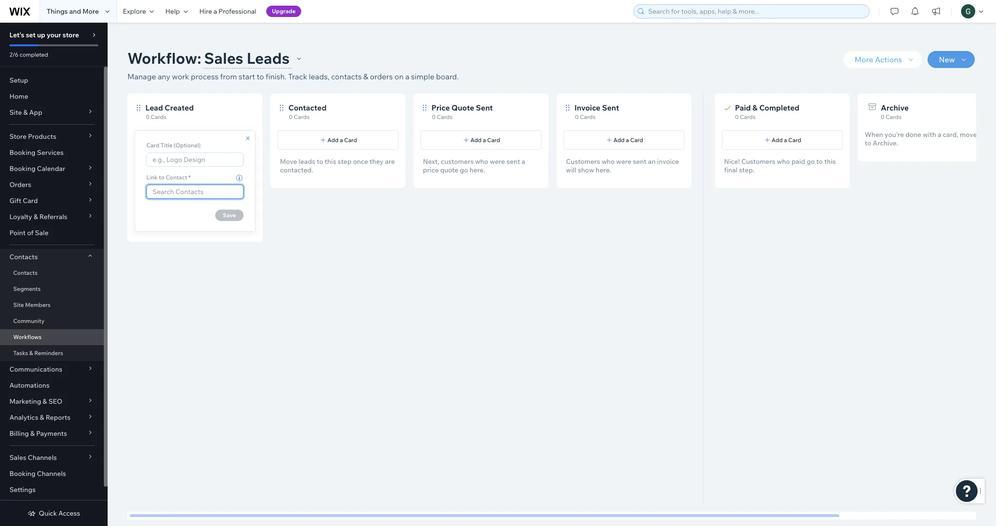 Task type: locate. For each thing, give the bounding box(es) containing it.
more right and in the top of the page
[[83, 7, 99, 16]]

0 vertical spatial channels
[[28, 454, 57, 462]]

3 add a card from the left
[[614, 137, 644, 144]]

things
[[47, 7, 68, 16]]

4 add a card from the left
[[772, 137, 802, 144]]

card up customers who were sent an invoice will show here.
[[631, 137, 644, 144]]

to right start
[[257, 72, 264, 81]]

channels for sales channels
[[28, 454, 57, 462]]

1 vertical spatial contacts
[[13, 269, 38, 276]]

when you're done with a card, move it to archive.
[[866, 130, 984, 147]]

process
[[191, 72, 219, 81]]

1 horizontal spatial customers
[[742, 157, 776, 166]]

1 who from the left
[[476, 157, 489, 166]]

0 vertical spatial more
[[83, 7, 99, 16]]

to inside move leads to this step once they are contacted.
[[317, 157, 324, 166]]

add a card up paid in the right of the page
[[772, 137, 802, 144]]

booking for booking channels
[[9, 470, 36, 478]]

communications
[[9, 365, 62, 374]]

any
[[158, 72, 170, 81]]

were
[[490, 157, 505, 166], [617, 157, 632, 166]]

& right paid
[[753, 103, 758, 112]]

go right paid in the right of the page
[[807, 157, 816, 166]]

& inside tasks & reminders link
[[29, 350, 33, 357]]

& inside loyalty & referrals dropdown button
[[34, 213, 38, 221]]

1 horizontal spatial were
[[617, 157, 632, 166]]

and
[[69, 7, 81, 16]]

2/6
[[9, 51, 18, 58]]

card right 'gift'
[[23, 197, 38, 205]]

0 cards down invoice
[[576, 113, 596, 120]]

0 horizontal spatial sent
[[476, 103, 493, 112]]

1 0 cards from the left
[[146, 113, 167, 120]]

site for site members
[[13, 301, 24, 309]]

cards for paid & completed
[[741, 113, 756, 120]]

0 down price
[[432, 113, 436, 120]]

0 cards down price
[[432, 113, 453, 120]]

& right the tasks
[[29, 350, 33, 357]]

add a card up next, customers who were sent a price quote go here.
[[471, 137, 501, 144]]

go
[[807, 157, 816, 166], [460, 166, 469, 174]]

on
[[395, 72, 404, 81]]

0 cards for paid & completed
[[736, 113, 756, 120]]

booking services
[[9, 148, 64, 157]]

contacts down point of sale
[[9, 253, 38, 261]]

0 horizontal spatial more
[[83, 7, 99, 16]]

2 who from the left
[[602, 157, 615, 166]]

referrals
[[39, 213, 67, 221]]

here. inside next, customers who were sent a price quote go here.
[[470, 166, 486, 174]]

settings
[[9, 486, 36, 494]]

things and more
[[47, 7, 99, 16]]

invoice sent
[[575, 103, 620, 112]]

4 cards from the left
[[580, 113, 596, 120]]

6 0 from the left
[[882, 113, 885, 120]]

channels up settings link
[[37, 470, 66, 478]]

3 0 from the left
[[432, 113, 436, 120]]

booking for booking calendar
[[9, 164, 36, 173]]

contacts link
[[0, 265, 104, 281]]

marketing & seo
[[9, 397, 62, 406]]

add a card up step
[[328, 137, 357, 144]]

0 cards down contacted
[[289, 113, 310, 120]]

& left reports
[[40, 413, 44, 422]]

who right show
[[602, 157, 615, 166]]

to inside when you're done with a card, move it to archive.
[[866, 139, 872, 147]]

& left seo
[[43, 397, 47, 406]]

0 cards down archive
[[882, 113, 902, 120]]

Loading Contacts field
[[150, 185, 229, 198]]

add up nice! customers who paid go to this final step.
[[772, 137, 783, 144]]

& right billing
[[30, 430, 35, 438]]

cards down invoice
[[580, 113, 596, 120]]

next,
[[423, 157, 440, 166]]

0 horizontal spatial here.
[[470, 166, 486, 174]]

1 vertical spatial site
[[13, 301, 24, 309]]

here. inside customers who were sent an invoice will show here.
[[596, 166, 612, 174]]

&
[[364, 72, 369, 81], [753, 103, 758, 112], [23, 108, 28, 117], [34, 213, 38, 221], [29, 350, 33, 357], [43, 397, 47, 406], [40, 413, 44, 422], [30, 430, 35, 438]]

community
[[13, 318, 44, 325]]

4 0 from the left
[[576, 113, 579, 120]]

1 horizontal spatial who
[[602, 157, 615, 166]]

5 cards from the left
[[741, 113, 756, 120]]

2 horizontal spatial who
[[778, 157, 791, 166]]

who for paid & completed
[[778, 157, 791, 166]]

quote
[[441, 166, 459, 174]]

reports
[[46, 413, 70, 422]]

card up next, customers who were sent a price quote go here.
[[488, 137, 501, 144]]

0 horizontal spatial go
[[460, 166, 469, 174]]

tasks & reminders link
[[0, 345, 104, 361]]

1 were from the left
[[490, 157, 505, 166]]

more inside more actions button
[[855, 55, 874, 64]]

sent
[[507, 157, 521, 166], [634, 157, 647, 166]]

& inside analytics & reports popup button
[[40, 413, 44, 422]]

site
[[9, 108, 22, 117], [13, 301, 24, 309]]

sent right quote
[[476, 103, 493, 112]]

1 this from the left
[[325, 157, 337, 166]]

0 horizontal spatial sent
[[507, 157, 521, 166]]

booking calendar
[[9, 164, 65, 173]]

analytics & reports
[[9, 413, 70, 422]]

& left 'orders' in the top left of the page
[[364, 72, 369, 81]]

1 sent from the left
[[476, 103, 493, 112]]

add for contacted
[[328, 137, 339, 144]]

0 horizontal spatial who
[[476, 157, 489, 166]]

4 add from the left
[[772, 137, 783, 144]]

marketing
[[9, 397, 41, 406]]

site inside popup button
[[9, 108, 22, 117]]

sent right invoice
[[603, 103, 620, 112]]

booking up 'settings'
[[9, 470, 36, 478]]

sent inside customers who were sent an invoice will show here.
[[634, 157, 647, 166]]

cards
[[151, 113, 167, 120], [294, 113, 310, 120], [437, 113, 453, 120], [580, 113, 596, 120], [741, 113, 756, 120], [887, 113, 902, 120]]

booking down store
[[9, 148, 36, 157]]

0 cards for price quote sent
[[432, 113, 453, 120]]

were left an on the right top of page
[[617, 157, 632, 166]]

simple
[[411, 72, 435, 81]]

1 horizontal spatial go
[[807, 157, 816, 166]]

services
[[37, 148, 64, 157]]

2 cards from the left
[[294, 113, 310, 120]]

nice!
[[725, 157, 741, 166]]

0 horizontal spatial this
[[325, 157, 337, 166]]

1 vertical spatial channels
[[37, 470, 66, 478]]

products
[[28, 132, 56, 141]]

add for price quote sent
[[471, 137, 482, 144]]

1 cards from the left
[[151, 113, 167, 120]]

2 0 cards from the left
[[289, 113, 310, 120]]

0 vertical spatial site
[[9, 108, 22, 117]]

orders
[[9, 180, 31, 189]]

who right customers
[[476, 157, 489, 166]]

& right loyalty
[[34, 213, 38, 221]]

contacts
[[9, 253, 38, 261], [13, 269, 38, 276]]

workflow:
[[128, 49, 201, 68]]

0 down paid
[[736, 113, 739, 120]]

0 down lead
[[146, 113, 150, 120]]

*
[[189, 174, 191, 181]]

booking for booking services
[[9, 148, 36, 157]]

1 here. from the left
[[470, 166, 486, 174]]

billing
[[9, 430, 29, 438]]

3 who from the left
[[778, 157, 791, 166]]

to right leads
[[317, 157, 324, 166]]

1 horizontal spatial this
[[825, 157, 837, 166]]

cards for price quote sent
[[437, 113, 453, 120]]

payments
[[36, 430, 67, 438]]

leads
[[247, 49, 290, 68], [247, 49, 290, 68]]

0 vertical spatial booking
[[9, 148, 36, 157]]

5 0 from the left
[[736, 113, 739, 120]]

here.
[[470, 166, 486, 174], [596, 166, 612, 174]]

2 add from the left
[[471, 137, 482, 144]]

card up step
[[344, 137, 357, 144]]

created
[[165, 103, 194, 112]]

1 add a card from the left
[[328, 137, 357, 144]]

2 were from the left
[[617, 157, 632, 166]]

5 0 cards from the left
[[736, 113, 756, 120]]

cards down contacted
[[294, 113, 310, 120]]

3 add from the left
[[614, 137, 625, 144]]

card up paid in the right of the page
[[789, 137, 802, 144]]

0 cards down lead
[[146, 113, 167, 120]]

add a card up customers who were sent an invoice will show here.
[[614, 137, 644, 144]]

finish.
[[266, 72, 287, 81]]

3 cards from the left
[[437, 113, 453, 120]]

this inside move leads to this step once they are contacted.
[[325, 157, 337, 166]]

who
[[476, 157, 489, 166], [602, 157, 615, 166], [778, 157, 791, 166]]

channels for booking channels
[[37, 470, 66, 478]]

who left paid in the right of the page
[[778, 157, 791, 166]]

channels up "booking channels"
[[28, 454, 57, 462]]

sidebar element
[[0, 23, 108, 526]]

1 0 from the left
[[146, 113, 150, 120]]

3 0 cards from the left
[[432, 113, 453, 120]]

to right link
[[159, 174, 165, 181]]

calendar
[[37, 164, 65, 173]]

channels inside sales channels dropdown button
[[28, 454, 57, 462]]

0 for invoice sent
[[576, 113, 579, 120]]

0 for contacted
[[289, 113, 293, 120]]

booking
[[9, 148, 36, 157], [9, 164, 36, 173], [9, 470, 36, 478]]

contacts up segments
[[13, 269, 38, 276]]

paid
[[736, 103, 752, 112]]

2 0 from the left
[[289, 113, 293, 120]]

this right paid in the right of the page
[[825, 157, 837, 166]]

0 down contacted
[[289, 113, 293, 120]]

2 booking from the top
[[9, 164, 36, 173]]

1 horizontal spatial here.
[[596, 166, 612, 174]]

who inside nice! customers who paid go to this final step.
[[778, 157, 791, 166]]

2 sent from the left
[[634, 157, 647, 166]]

access
[[58, 509, 80, 518]]

more left actions at the right of the page
[[855, 55, 874, 64]]

add a card
[[328, 137, 357, 144], [471, 137, 501, 144], [614, 137, 644, 144], [772, 137, 802, 144]]

site down home
[[9, 108, 22, 117]]

this left step
[[325, 157, 337, 166]]

sales channels
[[9, 454, 57, 462]]

manage
[[128, 72, 156, 81]]

2 here. from the left
[[596, 166, 612, 174]]

analytics & reports button
[[0, 410, 104, 426]]

add a card for contacted
[[328, 137, 357, 144]]

automations link
[[0, 378, 104, 394]]

home link
[[0, 88, 104, 104]]

next, customers who were sent a price quote go here.
[[423, 157, 526, 174]]

1 customers from the left
[[567, 157, 601, 166]]

2 this from the left
[[825, 157, 837, 166]]

1 booking from the top
[[9, 148, 36, 157]]

cards down price
[[437, 113, 453, 120]]

tasks
[[13, 350, 28, 357]]

here. right quote
[[470, 166, 486, 174]]

channels inside booking channels link
[[37, 470, 66, 478]]

store products button
[[0, 129, 104, 145]]

& inside the site & app popup button
[[23, 108, 28, 117]]

2 vertical spatial booking
[[9, 470, 36, 478]]

& left app
[[23, 108, 28, 117]]

(optional)
[[174, 142, 201, 149]]

contacts inside dropdown button
[[9, 253, 38, 261]]

go right quote
[[460, 166, 469, 174]]

1 sent from the left
[[507, 157, 521, 166]]

add up customers who were sent an invoice will show here.
[[614, 137, 625, 144]]

to right paid in the right of the page
[[817, 157, 824, 166]]

0 vertical spatial contacts
[[9, 253, 38, 261]]

2 sent from the left
[[603, 103, 620, 112]]

a inside next, customers who were sent a price quote go here.
[[522, 157, 526, 166]]

0 down invoice
[[576, 113, 579, 120]]

1 vertical spatial booking
[[9, 164, 36, 173]]

site down segments
[[13, 301, 24, 309]]

booking inside 'dropdown button'
[[9, 164, 36, 173]]

settings link
[[0, 482, 104, 498]]

0 horizontal spatial were
[[490, 157, 505, 166]]

1 horizontal spatial sent
[[603, 103, 620, 112]]

add a card for invoice sent
[[614, 137, 644, 144]]

were right customers
[[490, 157, 505, 166]]

2 add a card from the left
[[471, 137, 501, 144]]

app
[[29, 108, 42, 117]]

& inside marketing & seo 'popup button'
[[43, 397, 47, 406]]

here. right show
[[596, 166, 612, 174]]

move
[[280, 157, 297, 166]]

0 for lead created
[[146, 113, 150, 120]]

upgrade button
[[266, 6, 302, 17]]

e.g., Logo Design field
[[150, 153, 241, 166]]

help
[[166, 7, 180, 16]]

card inside popup button
[[23, 197, 38, 205]]

sent
[[476, 103, 493, 112], [603, 103, 620, 112]]

4 0 cards from the left
[[576, 113, 596, 120]]

to left archive.
[[866, 139, 872, 147]]

who inside next, customers who were sent a price quote go here.
[[476, 157, 489, 166]]

2 customers from the left
[[742, 157, 776, 166]]

& inside billing & payments 'dropdown button'
[[30, 430, 35, 438]]

help button
[[160, 0, 194, 23]]

& for loyalty & referrals
[[34, 213, 38, 221]]

cards down paid
[[741, 113, 756, 120]]

contacted
[[289, 103, 327, 112]]

1 horizontal spatial more
[[855, 55, 874, 64]]

actions
[[876, 55, 903, 64]]

point
[[9, 229, 26, 237]]

cards down archive
[[887, 113, 902, 120]]

0 cards down paid
[[736, 113, 756, 120]]

customers who were sent an invoice will show here.
[[567, 157, 680, 174]]

0 down archive
[[882, 113, 885, 120]]

cards down lead
[[151, 113, 167, 120]]

card for paid & completed
[[789, 137, 802, 144]]

0 for paid & completed
[[736, 113, 739, 120]]

booking up the orders
[[9, 164, 36, 173]]

0 horizontal spatial customers
[[567, 157, 601, 166]]

add a card for price quote sent
[[471, 137, 501, 144]]

workflows link
[[0, 329, 104, 345]]

add up next, customers who were sent a price quote go here.
[[471, 137, 482, 144]]

1 vertical spatial more
[[855, 55, 874, 64]]

0
[[146, 113, 150, 120], [289, 113, 293, 120], [432, 113, 436, 120], [576, 113, 579, 120], [736, 113, 739, 120], [882, 113, 885, 120]]

1 add from the left
[[328, 137, 339, 144]]

add up step
[[328, 137, 339, 144]]

1 horizontal spatial sent
[[634, 157, 647, 166]]

3 booking from the top
[[9, 470, 36, 478]]

to inside nice! customers who paid go to this final step.
[[817, 157, 824, 166]]



Task type: vqa. For each thing, say whether or not it's contained in the screenshot.
rightmost Inbox
no



Task type: describe. For each thing, give the bounding box(es) containing it.
customers
[[441, 157, 474, 166]]

will
[[567, 166, 577, 174]]

& for analytics & reports
[[40, 413, 44, 422]]

completed
[[760, 103, 800, 112]]

site members link
[[0, 297, 104, 313]]

leads,
[[309, 72, 330, 81]]

step
[[338, 157, 352, 166]]

& for paid & completed
[[753, 103, 758, 112]]

completed
[[20, 51, 48, 58]]

step.
[[740, 166, 755, 174]]

contacts for contacts link
[[13, 269, 38, 276]]

add for invoice sent
[[614, 137, 625, 144]]

card for contacted
[[344, 137, 357, 144]]

& for tasks & reminders
[[29, 350, 33, 357]]

setup
[[9, 76, 28, 85]]

billing & payments
[[9, 430, 67, 438]]

go inside next, customers who were sent a price quote go here.
[[460, 166, 469, 174]]

contacted.
[[280, 166, 314, 174]]

quick
[[39, 509, 57, 518]]

who inside customers who were sent an invoice will show here.
[[602, 157, 615, 166]]

more actions button
[[844, 51, 923, 68]]

marketing & seo button
[[0, 394, 104, 410]]

are
[[385, 157, 395, 166]]

booking calendar button
[[0, 161, 104, 177]]

seo
[[49, 397, 62, 406]]

loyalty & referrals
[[9, 213, 67, 221]]

card left title
[[146, 142, 159, 149]]

final
[[725, 166, 738, 174]]

hire a professional
[[199, 7, 257, 16]]

lead
[[146, 103, 163, 112]]

store
[[9, 132, 26, 141]]

quick access button
[[28, 509, 80, 518]]

loyalty
[[9, 213, 32, 221]]

show
[[578, 166, 595, 174]]

store
[[63, 31, 79, 39]]

more actions
[[855, 55, 903, 64]]

cards for contacted
[[294, 113, 310, 120]]

new
[[940, 55, 956, 64]]

invoice
[[658, 157, 680, 166]]

6 0 cards from the left
[[882, 113, 902, 120]]

new button
[[928, 51, 976, 68]]

quote
[[452, 103, 475, 112]]

a inside when you're done with a card, move it to archive.
[[939, 130, 942, 139]]

gift
[[9, 197, 21, 205]]

customers inside customers who were sent an invoice will show here.
[[567, 157, 601, 166]]

card for price quote sent
[[488, 137, 501, 144]]

2/6 completed
[[9, 51, 48, 58]]

price quote sent
[[432, 103, 493, 112]]

communications button
[[0, 361, 104, 378]]

0 cards for invoice sent
[[576, 113, 596, 120]]

board.
[[436, 72, 459, 81]]

members
[[25, 301, 51, 309]]

Search Contacts field
[[150, 185, 241, 198]]

you're
[[885, 130, 905, 139]]

0 cards for contacted
[[289, 113, 310, 120]]

contacts for contacts dropdown button
[[9, 253, 38, 261]]

site & app button
[[0, 104, 104, 120]]

up
[[37, 31, 45, 39]]

0 cards for lead created
[[146, 113, 167, 120]]

they
[[370, 157, 384, 166]]

set
[[26, 31, 36, 39]]

sales inside dropdown button
[[9, 454, 26, 462]]

community link
[[0, 313, 104, 329]]

store products
[[9, 132, 56, 141]]

customers inside nice! customers who paid go to this final step.
[[742, 157, 776, 166]]

loyalty & referrals button
[[0, 209, 104, 225]]

6 cards from the left
[[887, 113, 902, 120]]

setup link
[[0, 72, 104, 88]]

billing & payments button
[[0, 426, 104, 442]]

who for price quote sent
[[476, 157, 489, 166]]

link to contact *
[[146, 174, 191, 181]]

add a card for paid & completed
[[772, 137, 802, 144]]

title
[[161, 142, 173, 149]]

hire
[[199, 7, 212, 16]]

0 for price quote sent
[[432, 113, 436, 120]]

cards for invoice sent
[[580, 113, 596, 120]]

& for site & app
[[23, 108, 28, 117]]

site for site & app
[[9, 108, 22, 117]]

sale
[[35, 229, 49, 237]]

& for marketing & seo
[[43, 397, 47, 406]]

were inside customers who were sent an invoice will show here.
[[617, 157, 632, 166]]

with
[[924, 130, 937, 139]]

manage any work process from start to finish. track leads, contacts & orders on a simple board.
[[128, 72, 459, 81]]

contacts button
[[0, 249, 104, 265]]

link
[[146, 174, 158, 181]]

start
[[239, 72, 255, 81]]

tasks & reminders
[[13, 350, 63, 357]]

card title (optional)
[[146, 142, 201, 149]]

go inside nice! customers who paid go to this final step.
[[807, 157, 816, 166]]

workflows
[[13, 334, 42, 341]]

contact
[[166, 174, 187, 181]]

sent inside next, customers who were sent a price quote go here.
[[507, 157, 521, 166]]

card for invoice sent
[[631, 137, 644, 144]]

cards for lead created
[[151, 113, 167, 120]]

segments
[[13, 285, 41, 292]]

orders
[[370, 72, 393, 81]]

card,
[[944, 130, 959, 139]]

invoice
[[575, 103, 601, 112]]

add for paid & completed
[[772, 137, 783, 144]]

let's
[[9, 31, 24, 39]]

contacts
[[332, 72, 362, 81]]

a inside hire a professional link
[[214, 7, 217, 16]]

point of sale link
[[0, 225, 104, 241]]

nice! customers who paid go to this final step.
[[725, 157, 837, 174]]

leads
[[299, 157, 316, 166]]

this inside nice! customers who paid go to this final step.
[[825, 157, 837, 166]]

automations
[[9, 381, 50, 390]]

analytics
[[9, 413, 38, 422]]

archive
[[882, 103, 910, 112]]

were inside next, customers who were sent a price quote go here.
[[490, 157, 505, 166]]

price
[[423, 166, 439, 174]]

upgrade
[[272, 8, 296, 15]]

Search for tools, apps, help & more... field
[[646, 5, 867, 18]]

& for billing & payments
[[30, 430, 35, 438]]

site members
[[13, 301, 51, 309]]



